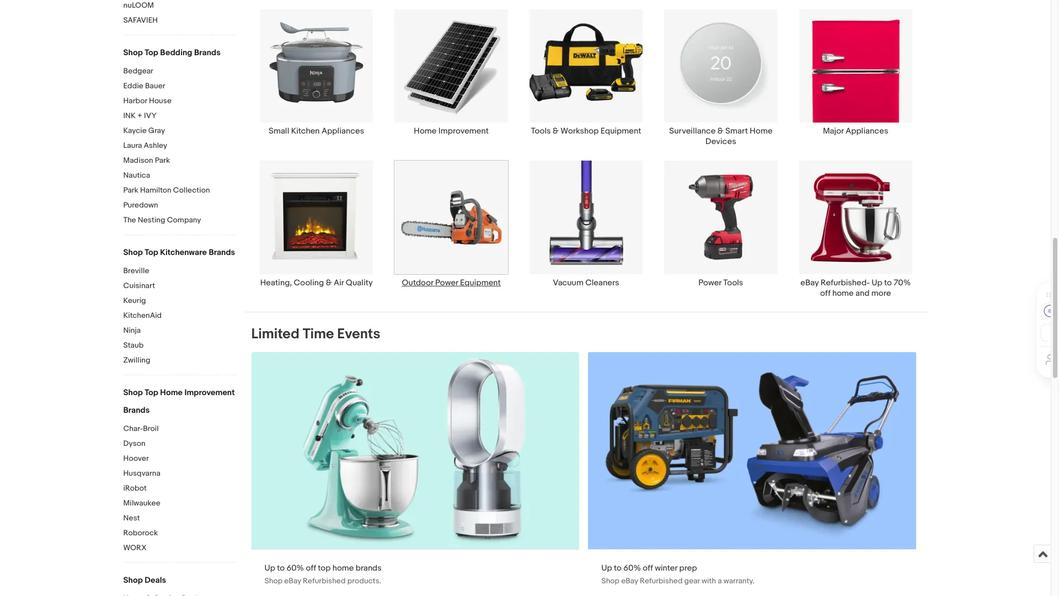 Task type: describe. For each thing, give the bounding box(es) containing it.
improvement inside shop top home improvement brands
[[185, 387, 235, 398]]

heating, cooling & air quality
[[260, 277, 373, 288]]

major appliances
[[823, 126, 889, 137]]

shop for shop deals
[[123, 575, 143, 586]]

shop deals
[[123, 575, 166, 586]]

safavieh
[[123, 15, 158, 25]]

ninja
[[123, 326, 141, 335]]

puredown link
[[123, 200, 237, 211]]

to inside ebay refurbished- up to 70% off home and more
[[885, 277, 892, 288]]

top for bedding
[[145, 47, 158, 58]]

roborock
[[123, 528, 158, 538]]

breville cuisinart keurig kitchenaid ninja staub zwilling
[[123, 266, 162, 365]]

heating,
[[260, 277, 292, 288]]

60% for winter
[[624, 563, 641, 573]]

eddie bauer link
[[123, 81, 237, 92]]

up for up to 60% off top home brands
[[265, 563, 275, 573]]

brands for shop top bedding brands
[[194, 47, 221, 58]]

laura ashley link
[[123, 141, 237, 151]]

with
[[702, 576, 716, 585]]

laura
[[123, 141, 142, 150]]

nautica link
[[123, 171, 237, 181]]

products.
[[348, 576, 381, 585]]

home improvement
[[414, 126, 489, 137]]

ebay inside up to 60% off top home brands shop ebay refurbished products.
[[284, 576, 301, 585]]

none text field containing up to 60% off winter prep
[[589, 352, 917, 596]]

home inside surveillance & smart home devices
[[750, 126, 773, 137]]

nautica
[[123, 171, 150, 180]]

dyson
[[123, 439, 146, 448]]

home inside ebay refurbished- up to 70% off home and more
[[833, 288, 854, 298]]

nest
[[123, 513, 140, 523]]

ninja link
[[123, 326, 237, 336]]

60% for top
[[287, 563, 304, 573]]

park hamilton collection link
[[123, 185, 237, 196]]

gear
[[685, 576, 700, 585]]

1 horizontal spatial equipment
[[601, 126, 642, 137]]

ebay inside up to 60% off winter prep shop ebay refurbished gear with a warranty.
[[622, 576, 639, 585]]

surveillance & smart home devices
[[670, 126, 773, 147]]

staub
[[123, 341, 144, 350]]

worx link
[[123, 543, 237, 554]]

kitchenaid
[[123, 311, 162, 320]]

1 horizontal spatial improvement
[[439, 126, 489, 137]]

0 horizontal spatial &
[[326, 277, 332, 288]]

warranty.
[[724, 576, 755, 585]]

kitchenaid link
[[123, 311, 237, 321]]

kaycie
[[123, 126, 147, 135]]

husqvarna
[[123, 469, 161, 478]]

madison
[[123, 156, 153, 165]]

top for kitchenware
[[145, 247, 158, 258]]

time
[[303, 325, 334, 343]]

bauer
[[145, 81, 165, 91]]

hamilton
[[140, 185, 172, 195]]

1 horizontal spatial home
[[414, 126, 437, 137]]

outdoor power equipment link
[[384, 160, 519, 298]]

70%
[[894, 277, 911, 288]]

& for tools
[[553, 126, 559, 137]]

irobot link
[[123, 484, 237, 494]]

top
[[318, 563, 331, 573]]

zwilling link
[[123, 355, 237, 366]]

keurig
[[123, 296, 146, 305]]

events
[[337, 325, 381, 343]]

winter
[[655, 563, 678, 573]]

smart
[[726, 126, 748, 137]]

off for up to 60% off top home brands
[[306, 563, 316, 573]]

nuloom link
[[123, 1, 237, 11]]

bedding
[[160, 47, 192, 58]]

ink
[[123, 111, 136, 120]]

refurbished inside up to 60% off winter prep shop ebay refurbished gear with a warranty.
[[640, 576, 683, 585]]

shop top bedding brands
[[123, 47, 221, 58]]

small kitchen appliances
[[269, 126, 365, 137]]

harbor house link
[[123, 96, 237, 107]]

broil
[[143, 424, 159, 433]]

cooling
[[294, 277, 324, 288]]

cleaners
[[586, 277, 620, 288]]

vacuum cleaners
[[553, 277, 620, 288]]

top for home
[[145, 387, 158, 398]]

roborock link
[[123, 528, 237, 539]]

safavieh link
[[123, 15, 237, 26]]

ashley
[[144, 141, 167, 150]]

refurbished inside up to 60% off top home brands shop ebay refurbished products.
[[303, 576, 346, 585]]

1 appliances from the left
[[322, 126, 365, 137]]

off for up to 60% off winter prep
[[643, 563, 653, 573]]

harbor
[[123, 96, 147, 105]]

brands for shop top kitchenware brands
[[209, 247, 235, 258]]

ivy
[[144, 111, 157, 120]]

nest link
[[123, 513, 237, 524]]

company
[[167, 215, 201, 225]]

prep
[[680, 563, 697, 573]]

collection
[[173, 185, 210, 195]]

cuisinart
[[123, 281, 155, 290]]

shop top kitchenware brands
[[123, 247, 235, 258]]

bedgear eddie bauer harbor house ink + ivy kaycie gray laura ashley madison park nautica park hamilton collection puredown the nesting company
[[123, 66, 210, 225]]

1 horizontal spatial tools
[[724, 277, 744, 288]]

breville link
[[123, 266, 237, 277]]

keurig link
[[123, 296, 237, 306]]

kitchen
[[291, 126, 320, 137]]

limited
[[251, 325, 300, 343]]



Task type: locate. For each thing, give the bounding box(es) containing it.
major
[[823, 126, 844, 137]]

1 60% from the left
[[287, 563, 304, 573]]

0 vertical spatial improvement
[[439, 126, 489, 137]]

0 vertical spatial top
[[145, 47, 158, 58]]

0 horizontal spatial home
[[160, 387, 183, 398]]

2 vertical spatial top
[[145, 387, 158, 398]]

a
[[718, 576, 722, 585]]

0 horizontal spatial home
[[333, 563, 354, 573]]

off left and
[[821, 288, 831, 298]]

& for surveillance
[[718, 126, 724, 137]]

bedgear link
[[123, 66, 237, 77]]

0 horizontal spatial refurbished
[[303, 576, 346, 585]]

hoover
[[123, 454, 149, 463]]

1 horizontal spatial park
[[155, 156, 170, 165]]

surveillance
[[670, 126, 716, 137]]

1 vertical spatial top
[[145, 247, 158, 258]]

1 horizontal spatial refurbished
[[640, 576, 683, 585]]

brands right bedding
[[194, 47, 221, 58]]

brands inside shop top home improvement brands
[[123, 405, 150, 416]]

the
[[123, 215, 136, 225]]

zwilling
[[123, 355, 150, 365]]

0 vertical spatial equipment
[[601, 126, 642, 137]]

ebay refurbished- up to 70% off home and more
[[801, 277, 911, 298]]

1 horizontal spatial 60%
[[624, 563, 641, 573]]

small kitchen appliances link
[[249, 9, 384, 147]]

off left top
[[306, 563, 316, 573]]

power tools link
[[654, 160, 789, 298]]

off inside up to 60% off winter prep shop ebay refurbished gear with a warranty.
[[643, 563, 653, 573]]

1 vertical spatial tools
[[724, 277, 744, 288]]

to left 70%
[[885, 277, 892, 288]]

None text field
[[251, 352, 580, 596]]

home left and
[[833, 288, 854, 298]]

1 vertical spatial park
[[123, 185, 138, 195]]

up to 60% off top home brands shop ebay refurbished products.
[[265, 563, 382, 585]]

shop inside shop top home improvement brands
[[123, 387, 143, 398]]

2 60% from the left
[[624, 563, 641, 573]]

up inside ebay refurbished- up to 70% off home and more
[[872, 277, 883, 288]]

0 vertical spatial park
[[155, 156, 170, 165]]

up
[[872, 277, 883, 288], [265, 563, 275, 573], [602, 563, 613, 573]]

brands right kitchenware
[[209, 247, 235, 258]]

3 top from the top
[[145, 387, 158, 398]]

devices
[[706, 137, 737, 147]]

home inside up to 60% off top home brands shop ebay refurbished products.
[[333, 563, 354, 573]]

refurbished-
[[821, 277, 870, 288]]

to inside up to 60% off winter prep shop ebay refurbished gear with a warranty.
[[614, 563, 622, 573]]

limited time events
[[251, 325, 381, 343]]

home improvement link
[[384, 9, 519, 147]]

2 vertical spatial brands
[[123, 405, 150, 416]]

1 horizontal spatial up
[[602, 563, 613, 573]]

to for up to 60% off winter prep
[[614, 563, 622, 573]]

1 vertical spatial equipment
[[460, 277, 501, 288]]

power tools
[[699, 277, 744, 288]]

1 top from the top
[[145, 47, 158, 58]]

char-broil dyson hoover husqvarna irobot milwaukee nest roborock worx
[[123, 424, 161, 553]]

0 vertical spatial tools
[[531, 126, 551, 137]]

kaycie gray link
[[123, 126, 237, 136]]

vacuum
[[553, 277, 584, 288]]

shop top home improvement brands
[[123, 387, 235, 416]]

appliances
[[322, 126, 365, 137], [846, 126, 889, 137]]

1 vertical spatial home
[[333, 563, 354, 573]]

0 horizontal spatial ebay
[[284, 576, 301, 585]]

brands
[[356, 563, 382, 573]]

0 vertical spatial brands
[[194, 47, 221, 58]]

deals
[[145, 575, 166, 586]]

brands up char-
[[123, 405, 150, 416]]

husqvarna link
[[123, 469, 237, 479]]

up for up to 60% off winter prep
[[602, 563, 613, 573]]

none text field containing up to 60% off top home brands
[[251, 352, 580, 596]]

home right top
[[333, 563, 354, 573]]

outdoor power equipment
[[402, 277, 501, 288]]

0 horizontal spatial up
[[265, 563, 275, 573]]

madison park link
[[123, 156, 237, 166]]

2 power from the left
[[699, 277, 722, 288]]

2 horizontal spatial to
[[885, 277, 892, 288]]

top up the breville
[[145, 247, 158, 258]]

off inside ebay refurbished- up to 70% off home and more
[[821, 288, 831, 298]]

2 refurbished from the left
[[640, 576, 683, 585]]

& inside surveillance & smart home devices
[[718, 126, 724, 137]]

1 horizontal spatial power
[[699, 277, 722, 288]]

1 horizontal spatial to
[[614, 563, 622, 573]]

shop for shop top home improvement brands
[[123, 387, 143, 398]]

top up the bedgear
[[145, 47, 158, 58]]

2 top from the top
[[145, 247, 158, 258]]

2 horizontal spatial ebay
[[801, 277, 819, 288]]

tools & workshop equipment
[[531, 126, 642, 137]]

60% left top
[[287, 563, 304, 573]]

shop inside up to 60% off top home brands shop ebay refurbished products.
[[265, 576, 283, 585]]

off left "winter"
[[643, 563, 653, 573]]

small
[[269, 126, 289, 137]]

shop for shop top kitchenware brands
[[123, 247, 143, 258]]

1 horizontal spatial &
[[553, 126, 559, 137]]

refurbished down "winter"
[[640, 576, 683, 585]]

major appliances link
[[789, 9, 924, 147]]

refurbished down top
[[303, 576, 346, 585]]

1 power from the left
[[436, 277, 459, 288]]

0 horizontal spatial appliances
[[322, 126, 365, 137]]

nuloom safavieh
[[123, 1, 158, 25]]

shop inside up to 60% off winter prep shop ebay refurbished gear with a warranty.
[[602, 576, 620, 585]]

outdoor
[[402, 277, 434, 288]]

irobot
[[123, 484, 147, 493]]

improvement
[[439, 126, 489, 137], [185, 387, 235, 398]]

breville
[[123, 266, 149, 275]]

0 horizontal spatial 60%
[[287, 563, 304, 573]]

surveillance & smart home devices link
[[654, 9, 789, 147]]

off inside up to 60% off top home brands shop ebay refurbished products.
[[306, 563, 316, 573]]

park down the nautica
[[123, 185, 138, 195]]

gray
[[148, 126, 165, 135]]

0 horizontal spatial power
[[436, 277, 459, 288]]

60% inside up to 60% off winter prep shop ebay refurbished gear with a warranty.
[[624, 563, 641, 573]]

to for up to 60% off top home brands
[[277, 563, 285, 573]]

dyson link
[[123, 439, 237, 449]]

1 horizontal spatial appliances
[[846, 126, 889, 137]]

0 horizontal spatial park
[[123, 185, 138, 195]]

to left top
[[277, 563, 285, 573]]

house
[[149, 96, 172, 105]]

& left air
[[326, 277, 332, 288]]

up to 60% off winter prep shop ebay refurbished gear with a warranty.
[[602, 563, 755, 585]]

1 refurbished from the left
[[303, 576, 346, 585]]

2 horizontal spatial home
[[750, 126, 773, 137]]

air
[[334, 277, 344, 288]]

vacuum cleaners link
[[519, 160, 654, 298]]

1 vertical spatial improvement
[[185, 387, 235, 398]]

equipment
[[601, 126, 642, 137], [460, 277, 501, 288]]

1 horizontal spatial off
[[643, 563, 653, 573]]

home
[[833, 288, 854, 298], [333, 563, 354, 573]]

1 horizontal spatial ebay
[[622, 576, 639, 585]]

milwaukee
[[123, 498, 160, 508]]

home inside shop top home improvement brands
[[160, 387, 183, 398]]

milwaukee link
[[123, 498, 237, 509]]

power
[[436, 277, 459, 288], [699, 277, 722, 288]]

char-
[[123, 424, 143, 433]]

2 appliances from the left
[[846, 126, 889, 137]]

up inside up to 60% off top home brands shop ebay refurbished products.
[[265, 563, 275, 573]]

puredown
[[123, 200, 158, 210]]

&
[[553, 126, 559, 137], [718, 126, 724, 137], [326, 277, 332, 288]]

heating, cooling & air quality link
[[249, 160, 384, 298]]

nuloom
[[123, 1, 154, 10]]

and
[[856, 288, 870, 298]]

0 horizontal spatial tools
[[531, 126, 551, 137]]

char-broil link
[[123, 424, 237, 434]]

None text field
[[589, 352, 917, 596]]

shop for shop top bedding brands
[[123, 47, 143, 58]]

& left 'smart'
[[718, 126, 724, 137]]

& left workshop
[[553, 126, 559, 137]]

2 horizontal spatial up
[[872, 277, 883, 288]]

park down ashley
[[155, 156, 170, 165]]

+
[[137, 111, 142, 120]]

staub link
[[123, 341, 237, 351]]

2 horizontal spatial off
[[821, 288, 831, 298]]

1 horizontal spatial home
[[833, 288, 854, 298]]

0 horizontal spatial equipment
[[460, 277, 501, 288]]

up inside up to 60% off winter prep shop ebay refurbished gear with a warranty.
[[602, 563, 613, 573]]

0 horizontal spatial to
[[277, 563, 285, 573]]

ebay refurbished- up to 70% off home and more link
[[789, 160, 924, 298]]

1 vertical spatial brands
[[209, 247, 235, 258]]

0 horizontal spatial off
[[306, 563, 316, 573]]

ebay inside ebay refurbished- up to 70% off home and more
[[801, 277, 819, 288]]

0 horizontal spatial improvement
[[185, 387, 235, 398]]

60% inside up to 60% off top home brands shop ebay refurbished products.
[[287, 563, 304, 573]]

0 vertical spatial home
[[833, 288, 854, 298]]

appliances right major on the top right of page
[[846, 126, 889, 137]]

top down zwilling at the bottom of page
[[145, 387, 158, 398]]

refurbished
[[303, 576, 346, 585], [640, 576, 683, 585]]

60% left "winter"
[[624, 563, 641, 573]]

to inside up to 60% off top home brands shop ebay refurbished products.
[[277, 563, 285, 573]]

appliances right kitchen
[[322, 126, 365, 137]]

tools & workshop equipment link
[[519, 9, 654, 147]]

worx
[[123, 543, 147, 553]]

2 horizontal spatial &
[[718, 126, 724, 137]]

bedgear
[[123, 66, 153, 76]]

top inside shop top home improvement brands
[[145, 387, 158, 398]]

to left "winter"
[[614, 563, 622, 573]]

60%
[[287, 563, 304, 573], [624, 563, 641, 573]]

park
[[155, 156, 170, 165], [123, 185, 138, 195]]

brands
[[194, 47, 221, 58], [209, 247, 235, 258], [123, 405, 150, 416]]



Task type: vqa. For each thing, say whether or not it's contained in the screenshot.
the bottommost improvement
yes



